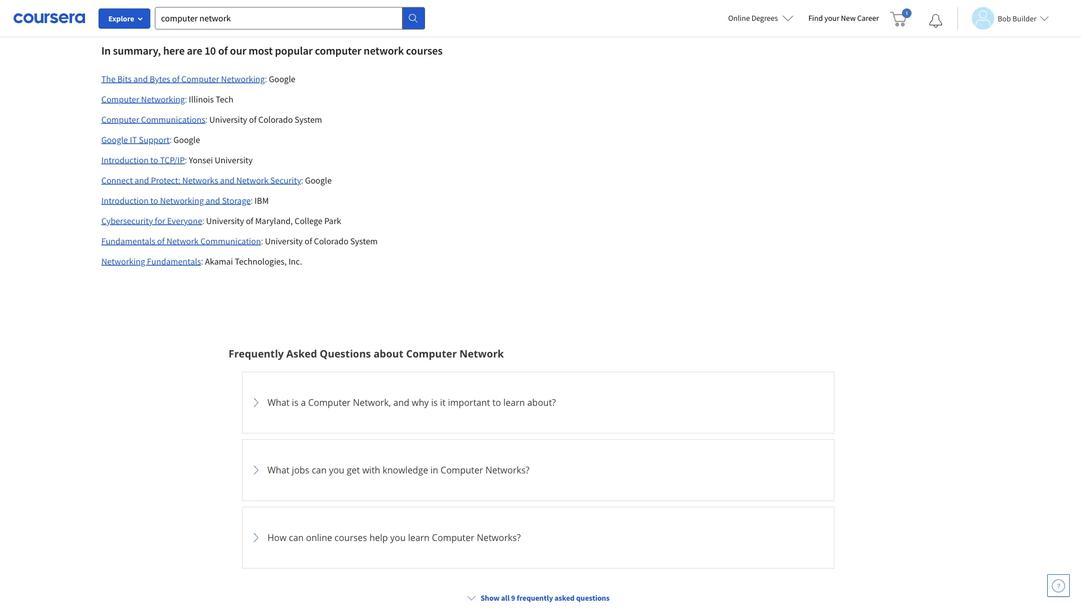 Task type: describe. For each thing, give the bounding box(es) containing it.
everyone
[[167, 215, 202, 226]]

find
[[808, 13, 823, 23]]

frequently asked questions about computer network
[[229, 346, 504, 360]]

about
[[374, 346, 403, 360]]

1 vertical spatial colorado
[[314, 235, 348, 246]]

computer communications : university of colorado system
[[101, 114, 322, 125]]

help center image
[[1052, 579, 1065, 592]]

networking up "tech"
[[221, 73, 265, 84]]

in
[[101, 43, 111, 58]]

computer communications link
[[101, 114, 205, 125]]

0 vertical spatial system
[[295, 114, 322, 125]]

bytes
[[150, 73, 170, 84]]

introduction to networking and storage : ibm
[[101, 195, 269, 206]]

: inside "computer networking : illinois tech"
[[185, 94, 187, 104]]

about?
[[527, 396, 556, 408]]

online degrees button
[[719, 6, 803, 30]]

all
[[501, 593, 510, 603]]

important
[[448, 396, 490, 408]]

popular
[[275, 43, 313, 58]]

most
[[249, 43, 273, 58]]

protect:
[[151, 174, 181, 186]]

introduction to tcp/ip : yonsei university
[[101, 154, 253, 165]]

you inside dropdown button
[[329, 464, 344, 476]]

what is a computer network, and why is it important to learn about?
[[267, 396, 556, 408]]

bob
[[998, 13, 1011, 23]]

networking down cybersecurity
[[101, 255, 145, 267]]

it
[[440, 396, 446, 408]]

fundamentals of network communication link
[[101, 235, 261, 246]]

tcp/ip
[[160, 154, 185, 165]]

jobs
[[292, 464, 309, 476]]

find your new career link
[[803, 11, 885, 25]]

for
[[155, 215, 165, 226]]

0 horizontal spatial colorado
[[258, 114, 293, 125]]

chevron right image for how can online courses help you learn computer networks?
[[249, 531, 263, 544]]

and right bits
[[133, 73, 148, 84]]

: inside fundamentals of network communication : university of colorado system
[[261, 235, 263, 246]]

computer
[[315, 43, 361, 58]]

what for what is a computer network, and why is it important to learn about?
[[267, 396, 289, 408]]

coursera image
[[14, 9, 85, 27]]

in
[[430, 464, 438, 476]]

0 horizontal spatial network
[[166, 235, 199, 246]]

networks
[[182, 174, 218, 186]]

introduction for introduction to tcp/ip
[[101, 154, 149, 165]]

networks? inside the what jobs can you get with knowledge in computer networks? dropdown button
[[485, 464, 529, 476]]

shopping cart: 1 item image
[[890, 8, 912, 26]]

communication
[[200, 235, 261, 246]]

the
[[101, 73, 116, 84]]

show notifications image
[[929, 14, 943, 28]]

explore button
[[99, 8, 150, 29]]

networking fundamentals : akamai technologies, inc.
[[101, 255, 302, 267]]

google it support : google
[[101, 134, 200, 145]]

: inside "introduction to networking and storage : ibm"
[[251, 195, 253, 206]]

degrees
[[751, 13, 778, 23]]

university up communication
[[206, 215, 244, 226]]

1 is from the left
[[292, 396, 298, 408]]

ibm
[[255, 195, 269, 206]]

1 vertical spatial fundamentals
[[147, 255, 201, 267]]

0 vertical spatial fundamentals
[[101, 235, 155, 246]]

google down in summary, here are 10 of our most popular computer network courses
[[269, 73, 295, 84]]

: inside computer communications : university of colorado system
[[205, 114, 207, 125]]

computer inside how can online courses help you learn computer networks? dropdown button
[[432, 531, 474, 543]]

new
[[841, 13, 856, 23]]

inc.
[[288, 255, 302, 267]]

google right security
[[305, 174, 332, 186]]

: inside connect and protect: networks and network security : google
[[301, 175, 303, 185]]

networking fundamentals link
[[101, 255, 201, 267]]

network for connect and protect: networks and network security : google
[[236, 174, 268, 186]]

bob builder
[[998, 13, 1036, 23]]

questions
[[576, 593, 610, 603]]

asked
[[286, 346, 317, 360]]

asked
[[554, 593, 575, 603]]

networks? inside how can online courses help you learn computer networks? dropdown button
[[477, 531, 521, 543]]

tech
[[216, 93, 233, 105]]

get
[[347, 464, 360, 476]]

networking down bytes
[[141, 93, 185, 105]]

: inside google it support : google
[[170, 134, 172, 145]]

connect
[[101, 174, 133, 186]]

the bits and bytes of computer networking : google
[[101, 73, 295, 84]]

and inside dropdown button
[[393, 396, 409, 408]]

explore
[[108, 14, 134, 24]]

computer inside the what jobs can you get with knowledge in computer networks? dropdown button
[[441, 464, 483, 476]]

frequently
[[229, 346, 284, 360]]

builder
[[1013, 13, 1036, 23]]

cybersecurity for everyone : university of maryland, college park
[[101, 215, 341, 226]]

are
[[187, 43, 202, 58]]

introduction to tcp/ip link
[[101, 154, 185, 165]]

online
[[728, 13, 750, 23]]

show
[[480, 593, 500, 603]]

9
[[511, 593, 515, 603]]

college
[[295, 215, 323, 226]]

cybersecurity for everyone link
[[101, 215, 202, 226]]

akamai
[[205, 255, 233, 267]]

: inside networking fundamentals : akamai technologies, inc.
[[201, 256, 203, 266]]

frequently
[[517, 593, 553, 603]]

find your new career
[[808, 13, 879, 23]]

chevron right image for what jobs can you get with knowledge in computer networks?
[[249, 463, 263, 477]]

10
[[204, 43, 216, 58]]



Task type: vqa. For each thing, say whether or not it's contained in the screenshot.
: within the Cybersecurity for Everyone : University of Maryland, College Park
yes



Task type: locate. For each thing, give the bounding box(es) containing it.
1 horizontal spatial you
[[390, 531, 406, 543]]

illinois
[[189, 93, 214, 105]]

is
[[292, 396, 298, 408], [431, 396, 438, 408]]

knowledge
[[383, 464, 428, 476]]

bob builder button
[[957, 7, 1049, 30]]

0 vertical spatial chevron right image
[[249, 396, 263, 409]]

university down maryland,
[[265, 235, 303, 246]]

why
[[412, 396, 429, 408]]

summary,
[[113, 43, 161, 58]]

and up storage
[[220, 174, 235, 186]]

you
[[329, 464, 344, 476], [390, 531, 406, 543]]

what inside dropdown button
[[267, 464, 289, 476]]

computer networking : illinois tech
[[101, 93, 233, 105]]

1 horizontal spatial colorado
[[314, 235, 348, 246]]

google left it
[[101, 134, 128, 145]]

chevron right image
[[249, 396, 263, 409], [249, 463, 263, 477], [249, 531, 263, 544]]

0 horizontal spatial courses
[[334, 531, 367, 543]]

1 vertical spatial system
[[350, 235, 378, 246]]

collapsed list
[[242, 371, 834, 608]]

None search field
[[155, 7, 425, 30]]

fundamentals down fundamentals of network communication link
[[147, 255, 201, 267]]

communications
[[141, 114, 205, 125]]

network
[[236, 174, 268, 186], [166, 235, 199, 246], [459, 346, 504, 360]]

our
[[230, 43, 246, 58]]

chevron right image inside how can online courses help you learn computer networks? dropdown button
[[249, 531, 263, 544]]

1 horizontal spatial can
[[312, 464, 327, 476]]

2 vertical spatial to
[[492, 396, 501, 408]]

2 vertical spatial network
[[459, 346, 504, 360]]

0 vertical spatial to
[[150, 154, 158, 165]]

1 what from the top
[[267, 396, 289, 408]]

: left illinois
[[185, 94, 187, 104]]

0 vertical spatial learn
[[503, 396, 525, 408]]

: inside the bits and bytes of computer networking : google
[[265, 73, 267, 84]]

technologies,
[[235, 255, 287, 267]]

connect and protect: networks and network security : google
[[101, 174, 332, 186]]

how can online courses help you learn computer networks?
[[267, 531, 521, 543]]

and
[[133, 73, 148, 84], [135, 174, 149, 186], [220, 174, 235, 186], [206, 195, 220, 206], [393, 396, 409, 408]]

introduction for introduction to networking and storage
[[101, 195, 149, 206]]

yonsei
[[189, 154, 213, 165]]

1 vertical spatial introduction
[[101, 195, 149, 206]]

chevron right image left how
[[249, 531, 263, 544]]

What do you want to learn? text field
[[155, 7, 403, 30]]

0 horizontal spatial learn
[[408, 531, 430, 543]]

help
[[369, 531, 388, 543]]

: left ibm at left
[[251, 195, 253, 206]]

2 vertical spatial chevron right image
[[249, 531, 263, 544]]

system
[[295, 114, 322, 125], [350, 235, 378, 246]]

you inside dropdown button
[[390, 531, 406, 543]]

and down the introduction to tcp/ip link
[[135, 174, 149, 186]]

can right jobs
[[312, 464, 327, 476]]

0 horizontal spatial is
[[292, 396, 298, 408]]

1 chevron right image from the top
[[249, 396, 263, 409]]

1 horizontal spatial learn
[[503, 396, 525, 408]]

to right important
[[492, 396, 501, 408]]

0 vertical spatial networks?
[[485, 464, 529, 476]]

learn left about?
[[503, 396, 525, 408]]

and left why
[[393, 396, 409, 408]]

can right how
[[289, 531, 304, 543]]

2 is from the left
[[431, 396, 438, 408]]

1 vertical spatial chevron right image
[[249, 463, 263, 477]]

2 what from the top
[[267, 464, 289, 476]]

what jobs can you get with knowledge in computer networks? button
[[249, 446, 827, 494]]

courses inside dropdown button
[[334, 531, 367, 543]]

can inside dropdown button
[[312, 464, 327, 476]]

chevron right image inside the what jobs can you get with knowledge in computer networks? dropdown button
[[249, 463, 263, 477]]

online
[[306, 531, 332, 543]]

what left jobs
[[267, 464, 289, 476]]

career
[[857, 13, 879, 23]]

: up "technologies,"
[[261, 235, 263, 246]]

0 vertical spatial what
[[267, 396, 289, 408]]

can
[[312, 464, 327, 476], [289, 531, 304, 543]]

1 vertical spatial learn
[[408, 531, 430, 543]]

questions
[[320, 346, 371, 360]]

0 vertical spatial network
[[236, 174, 268, 186]]

1 horizontal spatial courses
[[406, 43, 443, 58]]

online degrees
[[728, 13, 778, 23]]

you left get
[[329, 464, 344, 476]]

1 horizontal spatial is
[[431, 396, 438, 408]]

what
[[267, 396, 289, 408], [267, 464, 289, 476]]

1 horizontal spatial system
[[350, 235, 378, 246]]

: left 'akamai'
[[201, 256, 203, 266]]

is left a
[[292, 396, 298, 408]]

: up "tcp/ip"
[[170, 134, 172, 145]]

1 vertical spatial you
[[390, 531, 406, 543]]

to inside dropdown button
[[492, 396, 501, 408]]

1 vertical spatial courses
[[334, 531, 367, 543]]

security
[[270, 174, 301, 186]]

courses right network
[[406, 43, 443, 58]]

2 chevron right image from the top
[[249, 463, 263, 477]]

courses left 'help'
[[334, 531, 367, 543]]

to left "tcp/ip"
[[150, 154, 158, 165]]

cybersecurity
[[101, 215, 153, 226]]

1 vertical spatial networks?
[[477, 531, 521, 543]]

to for networking
[[150, 195, 158, 206]]

networking
[[221, 73, 265, 84], [141, 93, 185, 105], [160, 195, 204, 206], [101, 255, 145, 267]]

learn inside dropdown button
[[408, 531, 430, 543]]

0 vertical spatial can
[[312, 464, 327, 476]]

: up 'college'
[[301, 175, 303, 185]]

introduction to networking and storage link
[[101, 195, 251, 206]]

network,
[[353, 396, 391, 408]]

bits
[[117, 73, 132, 84]]

1 introduction from the top
[[101, 154, 149, 165]]

learn inside dropdown button
[[503, 396, 525, 408]]

1 vertical spatial what
[[267, 464, 289, 476]]

0 vertical spatial introduction
[[101, 154, 149, 165]]

computer inside 'what is a computer network, and why is it important to learn about?' dropdown button
[[308, 396, 351, 408]]

what jobs can you get with knowledge in computer networks?
[[267, 464, 529, 476]]

the bits and bytes of computer networking link
[[101, 73, 265, 84]]

0 vertical spatial courses
[[406, 43, 443, 58]]

chevron right image left a
[[249, 396, 263, 409]]

: down illinois
[[205, 114, 207, 125]]

what for what jobs can you get with knowledge in computer networks?
[[267, 464, 289, 476]]

: inside 'cybersecurity for everyone : university of maryland, college park'
[[202, 215, 204, 226]]

1 horizontal spatial network
[[236, 174, 268, 186]]

2 horizontal spatial network
[[459, 346, 504, 360]]

0 horizontal spatial can
[[289, 531, 304, 543]]

courses
[[406, 43, 443, 58], [334, 531, 367, 543]]

introduction up cybersecurity
[[101, 195, 149, 206]]

: down most
[[265, 73, 267, 84]]

network up important
[[459, 346, 504, 360]]

0 vertical spatial colorado
[[258, 114, 293, 125]]

google it support link
[[101, 134, 170, 145]]

networks?
[[485, 464, 529, 476], [477, 531, 521, 543]]

1 vertical spatial can
[[289, 531, 304, 543]]

fundamentals
[[101, 235, 155, 246], [147, 255, 201, 267]]

how can online courses help you learn computer networks? button
[[249, 514, 827, 561]]

0 horizontal spatial system
[[295, 114, 322, 125]]

1 vertical spatial to
[[150, 195, 158, 206]]

computer
[[181, 73, 219, 84], [101, 93, 139, 105], [101, 114, 139, 125], [406, 346, 457, 360], [308, 396, 351, 408], [441, 464, 483, 476], [432, 531, 474, 543]]

is left it
[[431, 396, 438, 408]]

and down connect and protect: networks and network security : google at left top
[[206, 195, 220, 206]]

1 vertical spatial network
[[166, 235, 199, 246]]

connect and protect: networks and network security link
[[101, 174, 301, 186]]

chevron right image for what is a computer network, and why is it important to learn about?
[[249, 396, 263, 409]]

support
[[139, 134, 170, 145]]

introduction
[[101, 154, 149, 165], [101, 195, 149, 206]]

storage
[[222, 195, 251, 206]]

network for frequently asked questions about computer network
[[459, 346, 504, 360]]

what inside dropdown button
[[267, 396, 289, 408]]

how
[[267, 531, 287, 543]]

maryland,
[[255, 215, 293, 226]]

university up connect and protect: networks and network security : google at left top
[[215, 154, 253, 165]]

a
[[301, 396, 306, 408]]

: left yonsei at the top of page
[[185, 154, 187, 165]]

fundamentals of network communication : university of colorado system
[[101, 235, 378, 246]]

google up introduction to tcp/ip : yonsei university
[[173, 134, 200, 145]]

what is a computer network, and why is it important to learn about? button
[[249, 379, 827, 426]]

: down "introduction to networking and storage : ibm"
[[202, 215, 204, 226]]

0 horizontal spatial you
[[329, 464, 344, 476]]

: inside introduction to tcp/ip : yonsei university
[[185, 154, 187, 165]]

with
[[362, 464, 380, 476]]

network
[[364, 43, 404, 58]]

park
[[324, 215, 341, 226]]

university
[[209, 114, 247, 125], [215, 154, 253, 165], [206, 215, 244, 226], [265, 235, 303, 246]]

to for tcp/ip
[[150, 154, 158, 165]]

university down "tech"
[[209, 114, 247, 125]]

chevron right image left jobs
[[249, 463, 263, 477]]

what left a
[[267, 396, 289, 408]]

networking up 'everyone'
[[160, 195, 204, 206]]

you right 'help'
[[390, 531, 406, 543]]

introduction up connect in the top left of the page
[[101, 154, 149, 165]]

show all 9 frequently asked questions
[[480, 593, 610, 603]]

learn right 'help'
[[408, 531, 430, 543]]

your
[[824, 13, 839, 23]]

show all 9 frequently asked questions button
[[462, 588, 614, 608]]

0 vertical spatial you
[[329, 464, 344, 476]]

network up ibm at left
[[236, 174, 268, 186]]

3 chevron right image from the top
[[249, 531, 263, 544]]

fundamentals down cybersecurity
[[101, 235, 155, 246]]

computer networking link
[[101, 93, 185, 105]]

in summary, here are 10 of our most popular computer network courses
[[101, 43, 443, 58]]

chevron right image inside 'what is a computer network, and why is it important to learn about?' dropdown button
[[249, 396, 263, 409]]

here
[[163, 43, 185, 58]]

network down 'everyone'
[[166, 235, 199, 246]]

to up cybersecurity for everyone link
[[150, 195, 158, 206]]

2 introduction from the top
[[101, 195, 149, 206]]

google
[[269, 73, 295, 84], [101, 134, 128, 145], [173, 134, 200, 145], [305, 174, 332, 186]]

can inside dropdown button
[[289, 531, 304, 543]]

it
[[130, 134, 137, 145]]



